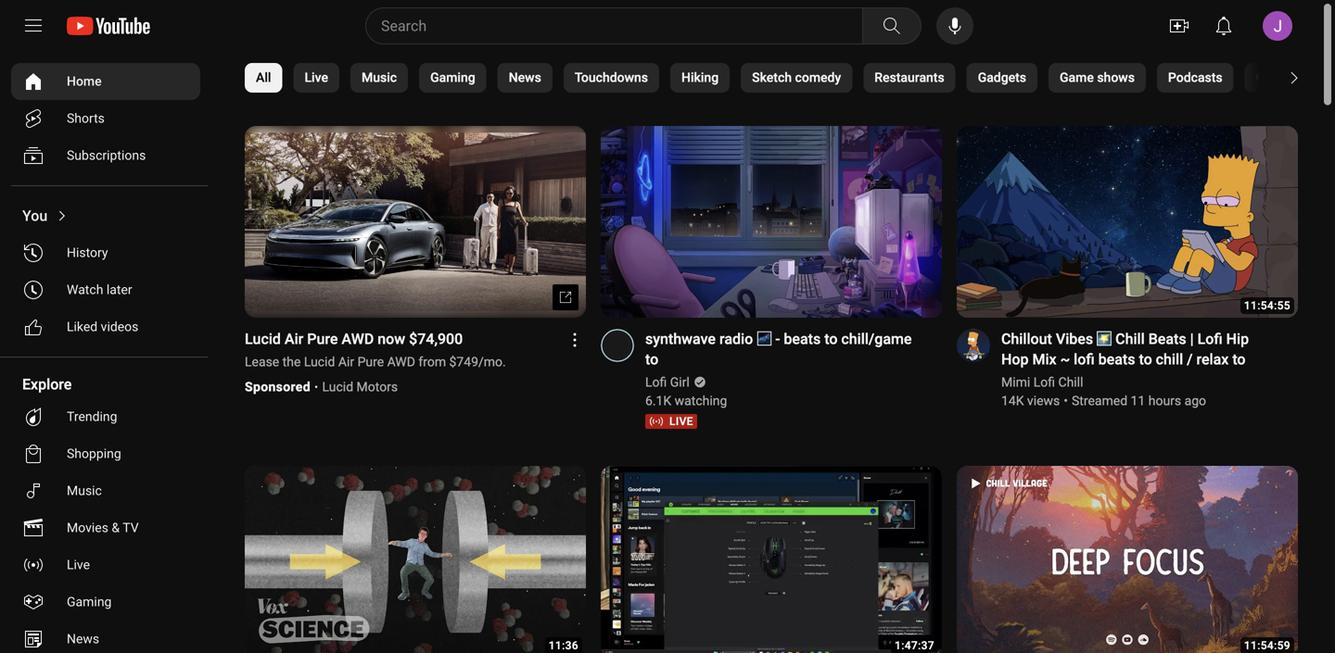 Task type: locate. For each thing, give the bounding box(es) containing it.
tv
[[123, 521, 139, 536]]

0 vertical spatial music
[[362, 70, 397, 85]]

lofi girl image
[[601, 329, 634, 363]]

🌠
[[1097, 331, 1112, 348]]

news link
[[11, 621, 200, 654], [11, 621, 200, 654]]

lofi right |
[[1198, 331, 1223, 348]]

videos
[[101, 319, 139, 335]]

0 vertical spatial lucid
[[245, 331, 281, 348]]

live
[[670, 415, 693, 428]]

0 horizontal spatial beats
[[784, 331, 821, 348]]

movies & tv
[[67, 521, 139, 536]]

14k views
[[1002, 394, 1060, 409]]

lucid left motors
[[322, 380, 353, 395]]

0 horizontal spatial lofi
[[645, 375, 667, 390]]

live down movies
[[67, 558, 90, 573]]

6.1k watching
[[645, 394, 727, 409]]

1 vertical spatial chill
[[1059, 375, 1084, 390]]

from
[[419, 355, 446, 370]]

news
[[509, 70, 541, 85], [67, 632, 99, 647]]

0 vertical spatial beats
[[784, 331, 821, 348]]

1 horizontal spatial chill
[[1116, 331, 1145, 348]]

air down lucid air pure awd now $74,900
[[338, 355, 354, 370]]

subscriptions link
[[11, 137, 200, 174], [11, 137, 200, 174]]

tab list
[[245, 52, 1335, 104]]

1 horizontal spatial live
[[305, 70, 328, 85]]

1 horizontal spatial lofi
[[1034, 375, 1055, 390]]

0 horizontal spatial music
[[67, 484, 102, 499]]

0 vertical spatial news
[[509, 70, 541, 85]]

11:54:59
[[1244, 640, 1291, 653]]

history link
[[11, 235, 200, 272], [11, 235, 200, 272]]

|
[[1190, 331, 1194, 348]]

lucid air pure awd now $74,900
[[245, 331, 463, 348]]

sponsored
[[245, 380, 311, 395]]

air
[[285, 331, 304, 348], [338, 355, 354, 370]]

gaming link
[[11, 584, 200, 621], [11, 584, 200, 621]]

shows
[[1097, 70, 1135, 85]]

restaurants
[[875, 70, 945, 85]]

beats inside synthwave radio 🌌 - beats to chill/game to
[[784, 331, 821, 348]]

live right all
[[305, 70, 328, 85]]

mimi lofi chill image
[[957, 329, 990, 363]]

history
[[67, 245, 108, 261]]

awd up lease the lucid air pure awd from $749/mo.
[[342, 331, 374, 348]]

watch later
[[67, 282, 132, 298]]

air up the
[[285, 331, 304, 348]]

later
[[107, 282, 132, 298]]

lofi up 6.1k
[[645, 375, 667, 390]]

&
[[112, 521, 120, 536]]

0 horizontal spatial live
[[67, 558, 90, 573]]

0 horizontal spatial chill
[[1059, 375, 1084, 390]]

liked videos
[[67, 319, 139, 335]]

/
[[1187, 351, 1193, 369]]

sketch comedy
[[752, 70, 841, 85]]

1 horizontal spatial awd
[[387, 355, 415, 370]]

$749/mo.
[[449, 355, 506, 370]]

to down hip
[[1233, 351, 1246, 369]]

1 vertical spatial live
[[67, 558, 90, 573]]

1 horizontal spatial beats
[[1099, 351, 1136, 369]]

0 horizontal spatial news
[[67, 632, 99, 647]]

shopping link
[[11, 436, 200, 473], [11, 436, 200, 473]]

chillout vibes 🌠 chill beats | lofi hip hop mix ~ lofi beats to chill / relax to by mimi lofi chill 14,421 views streamed 11 hours ago 11 hours, 54 minutes element
[[1002, 329, 1276, 370]]

shorts link
[[11, 100, 200, 137], [11, 100, 200, 137]]

0 horizontal spatial air
[[285, 331, 304, 348]]

chill inside chillout vibes 🌠 chill beats | lofi hip hop mix ~ lofi beats to chill / relax to
[[1116, 331, 1145, 348]]

1 horizontal spatial music
[[362, 70, 397, 85]]

lucid
[[245, 331, 281, 348], [304, 355, 335, 370], [322, 380, 353, 395]]

motors
[[357, 380, 398, 395]]

0 vertical spatial air
[[285, 331, 304, 348]]

1 horizontal spatial news
[[509, 70, 541, 85]]

mix
[[1033, 351, 1057, 369]]

beats right -
[[784, 331, 821, 348]]

1 horizontal spatial air
[[338, 355, 354, 370]]

0 vertical spatial gaming
[[430, 70, 475, 85]]

2 vertical spatial lucid
[[322, 380, 353, 395]]

lofi up views
[[1034, 375, 1055, 390]]

beats
[[784, 331, 821, 348], [1099, 351, 1136, 369]]

hiking
[[682, 70, 719, 85]]

lucid right the
[[304, 355, 335, 370]]

chillout
[[1002, 331, 1052, 348]]

trending link
[[11, 399, 200, 436], [11, 399, 200, 436]]

1:47:37
[[895, 640, 935, 653]]

lucid motors
[[322, 380, 398, 395]]

music link
[[11, 473, 200, 510], [11, 473, 200, 510]]

liked videos link
[[11, 309, 200, 346], [11, 309, 200, 346]]

comedy
[[1256, 70, 1304, 85]]

0 vertical spatial chill
[[1116, 331, 1145, 348]]

0 horizontal spatial gaming
[[67, 595, 112, 610]]

lofi
[[1198, 331, 1223, 348], [645, 375, 667, 390], [1034, 375, 1055, 390]]

you link
[[11, 198, 200, 235], [11, 198, 200, 235]]

0 vertical spatial awd
[[342, 331, 374, 348]]

music
[[362, 70, 397, 85], [67, 484, 102, 499]]

1 vertical spatial beats
[[1099, 351, 1136, 369]]

lease the lucid air pure awd from $749/mo.
[[245, 355, 506, 370]]

pure down lucid air pure awd now $74,900 link
[[358, 355, 384, 370]]

vibes
[[1056, 331, 1094, 348]]

tab list containing all
[[245, 52, 1335, 104]]

11:36
[[549, 640, 579, 653]]

now
[[378, 331, 405, 348]]

1 vertical spatial pure
[[358, 355, 384, 370]]

live
[[305, 70, 328, 85], [67, 558, 90, 573]]

14k
[[1002, 394, 1024, 409]]

home link
[[11, 63, 200, 100], [11, 63, 200, 100]]

beats down 🌠
[[1099, 351, 1136, 369]]

2 horizontal spatial lofi
[[1198, 331, 1223, 348]]

1 horizontal spatial pure
[[358, 355, 384, 370]]

chill
[[1116, 331, 1145, 348], [1059, 375, 1084, 390]]

chillout vibes 🌠 chill beats | lofi hip hop mix ~ lofi beats to chill / relax to
[[1002, 331, 1249, 369]]

awd down now
[[387, 355, 415, 370]]

to
[[825, 331, 838, 348], [645, 351, 659, 369], [1139, 351, 1152, 369], [1233, 351, 1246, 369]]

you
[[22, 207, 48, 225]]

None search field
[[332, 7, 926, 45]]

pure up lease the lucid air pure awd from $749/mo.
[[307, 331, 338, 348]]

live link
[[11, 547, 200, 584], [11, 547, 200, 584]]

6.1k
[[645, 394, 672, 409]]

lucid for lucid air pure awd now $74,900
[[245, 331, 281, 348]]

0 vertical spatial pure
[[307, 331, 338, 348]]

to up lofi girl
[[645, 351, 659, 369]]

1 vertical spatial gaming
[[67, 595, 112, 610]]

synthwave radio 🌌 - beats to chill/game to link
[[645, 329, 920, 370]]

chill down ~
[[1059, 375, 1084, 390]]

gaming
[[430, 70, 475, 85], [67, 595, 112, 610]]

movies
[[67, 521, 108, 536]]

1 vertical spatial music
[[67, 484, 102, 499]]

watch
[[67, 282, 103, 298]]

11:54:55
[[1244, 300, 1291, 313]]

watch later link
[[11, 272, 200, 309], [11, 272, 200, 309]]

lucid up lease
[[245, 331, 281, 348]]

chill right 🌠
[[1116, 331, 1145, 348]]



Task type: describe. For each thing, give the bounding box(es) containing it.
hours
[[1149, 394, 1182, 409]]

home
[[67, 74, 102, 89]]

0 horizontal spatial pure
[[307, 331, 338, 348]]

streamed
[[1072, 394, 1128, 409]]

girl
[[670, 375, 690, 390]]

$74,900
[[409, 331, 463, 348]]

shopping
[[67, 447, 121, 462]]

to left chill/game at the right of page
[[825, 331, 838, 348]]

synthwave radio 🌌 - beats to chill/game to
[[645, 331, 912, 369]]

the
[[283, 355, 301, 370]]

hip
[[1227, 331, 1249, 348]]

lucid for lucid motors
[[322, 380, 353, 395]]

beats inside chillout vibes 🌠 chill beats | lofi hip hop mix ~ lofi beats to chill / relax to
[[1099, 351, 1136, 369]]

shorts
[[67, 111, 105, 126]]

mimi lofi chill link
[[1002, 374, 1085, 392]]

beats
[[1149, 331, 1187, 348]]

-
[[775, 331, 780, 348]]

explore
[[22, 376, 72, 394]]

chillout vibes 🌠 chill beats | lofi hip hop mix ~ lofi beats to chill / relax to link
[[1002, 329, 1276, 370]]

11 hours, 54 minutes, 59 seconds element
[[1244, 640, 1291, 653]]

gadgets
[[978, 70, 1027, 85]]

views
[[1027, 394, 1060, 409]]

mimi lofi chill
[[1002, 375, 1084, 390]]

1:47:37 link
[[601, 466, 942, 654]]

subscriptions
[[67, 148, 146, 163]]

0 vertical spatial live
[[305, 70, 328, 85]]

avatar image image
[[1263, 11, 1293, 41]]

Search text field
[[381, 14, 859, 38]]

1 vertical spatial air
[[338, 355, 354, 370]]

game shows
[[1060, 70, 1135, 85]]

synthwave
[[645, 331, 716, 348]]

lofi girl
[[645, 375, 690, 390]]

0 horizontal spatial awd
[[342, 331, 374, 348]]

1 vertical spatial awd
[[387, 355, 415, 370]]

synthwave radio 🌌 - beats to chill/game to by lofi girl 12,975,883 views element
[[645, 329, 920, 370]]

chill/game
[[842, 331, 912, 348]]

podcasts
[[1168, 70, 1223, 85]]

comedy
[[795, 70, 841, 85]]

lease
[[245, 355, 279, 370]]

11
[[1131, 394, 1146, 409]]

watching
[[675, 394, 727, 409]]

chill inside the mimi lofi chill link
[[1059, 375, 1084, 390]]

ago
[[1185, 394, 1207, 409]]

1 hour, 47 minutes, 37 seconds element
[[895, 640, 935, 653]]

chill
[[1156, 351, 1183, 369]]

radio
[[720, 331, 753, 348]]

mimi
[[1002, 375, 1031, 390]]

live status
[[645, 415, 697, 429]]

lofi girl link
[[645, 374, 691, 392]]

game
[[1060, 70, 1094, 85]]

11:36 link
[[245, 466, 586, 654]]

hop
[[1002, 351, 1029, 369]]

11 hours, 54 minutes, 55 seconds element
[[1244, 300, 1291, 313]]

trending
[[67, 409, 117, 425]]

liked
[[67, 319, 98, 335]]

touchdowns
[[575, 70, 648, 85]]

lofi inside chillout vibes 🌠 chill beats | lofi hip hop mix ~ lofi beats to chill / relax to
[[1198, 331, 1223, 348]]

~
[[1061, 351, 1070, 369]]

1 vertical spatial lucid
[[304, 355, 335, 370]]

11:54:55 link
[[957, 126, 1298, 320]]

lofi
[[1074, 351, 1095, 369]]

lucid air pure awd now $74,900 link
[[245, 329, 485, 350]]

to left chill
[[1139, 351, 1152, 369]]

all
[[256, 70, 271, 85]]

1 vertical spatial news
[[67, 632, 99, 647]]

1 horizontal spatial gaming
[[430, 70, 475, 85]]

11 minutes, 36 seconds element
[[549, 640, 579, 653]]

relax
[[1197, 351, 1229, 369]]

🌌
[[757, 331, 772, 348]]

streamed 11 hours ago
[[1072, 394, 1207, 409]]

11:54:59 link
[[957, 466, 1298, 654]]

sketch
[[752, 70, 792, 85]]



Task type: vqa. For each thing, say whether or not it's contained in the screenshot.
Cash Jordan
no



